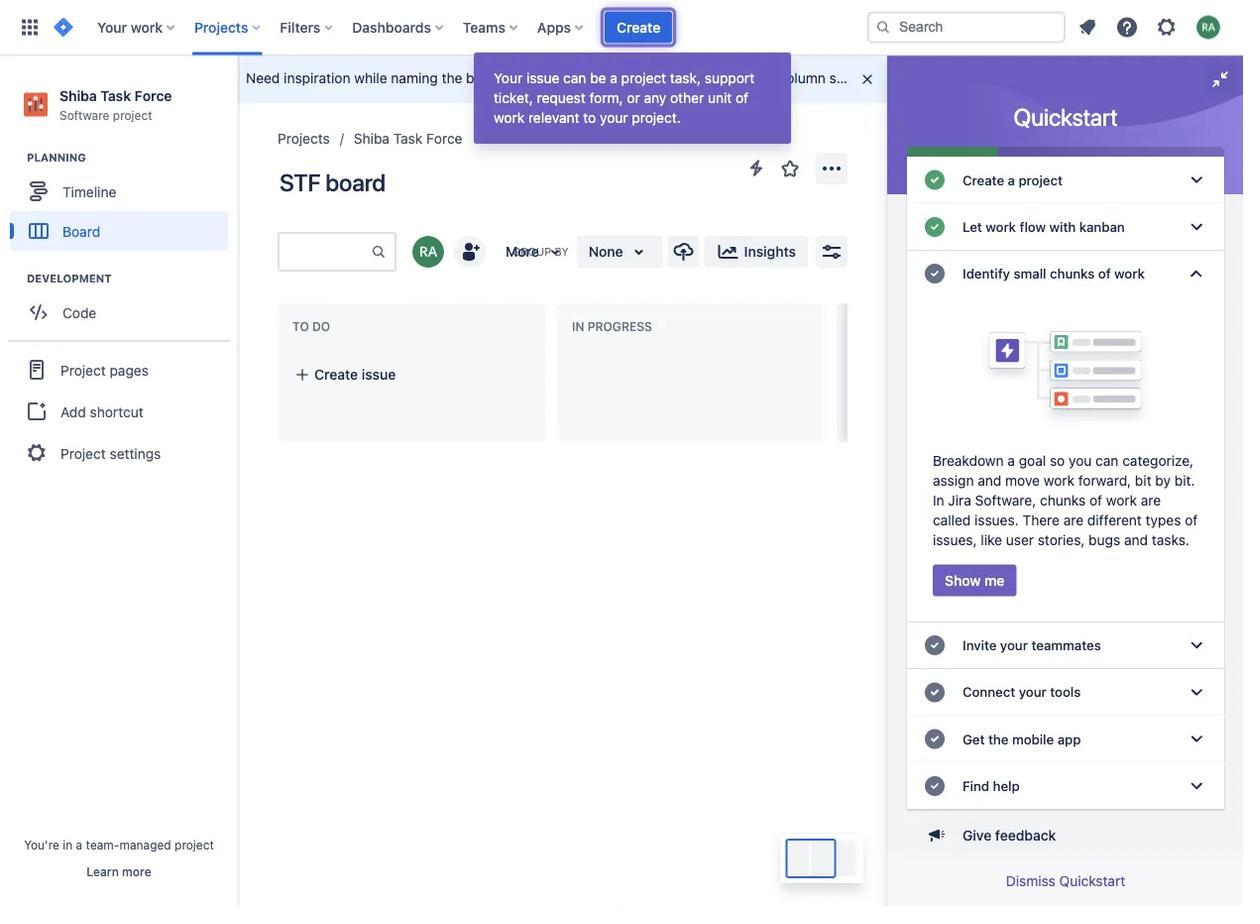 Task type: describe. For each thing, give the bounding box(es) containing it.
more image
[[820, 157, 844, 180]]

learn
[[87, 864, 119, 878]]

work down so
[[1044, 472, 1075, 488]]

minimize image
[[1208, 67, 1232, 91]]

project inside your issue can be a project task, support ticket, request form, or any other unit of work relevant to your project.
[[621, 70, 666, 86]]

checked image for invite
[[923, 634, 947, 657]]

checked image for identify
[[923, 262, 947, 286]]

shiba for shiba task force software project
[[59, 87, 97, 104]]

give feedback
[[963, 827, 1056, 843]]

help image
[[1115, 15, 1139, 39]]

managed
[[119, 838, 171, 852]]

settings image
[[1155, 15, 1179, 39]]

with
[[1049, 219, 1076, 235]]

group
[[512, 245, 551, 258]]

settings
[[110, 445, 161, 461]]

dashboards
[[352, 19, 431, 35]]

teams button
[[457, 11, 525, 43]]

import image
[[672, 240, 696, 264]]

identify
[[963, 266, 1010, 281]]

project inside shiba task force software project
[[113, 108, 152, 122]]

show
[[945, 572, 981, 588]]

app
[[1057, 731, 1081, 747]]

force for shiba task force software project
[[134, 87, 172, 104]]

add people image
[[458, 240, 482, 264]]

0 vertical spatial quickstart
[[1014, 103, 1118, 131]]

of inside dropdown button
[[1098, 266, 1111, 281]]

chevron image for tools
[[1185, 680, 1208, 704]]

your for connect
[[1019, 684, 1047, 700]]

show me button
[[933, 564, 1016, 596]]

chevron image for let work flow with kanban
[[1185, 215, 1208, 239]]

your work button
[[91, 11, 182, 43]]

by inside breakdown a goal so you can categorize, assign and move work forward, bit by bit. in jira software, chunks of work are called issues. there are different types of issues, like user stories, bugs and tasks.
[[1155, 472, 1171, 488]]

stf board
[[280, 169, 386, 196]]

view settings image
[[820, 240, 844, 264]]

board
[[62, 223, 100, 239]]

you
[[1069, 452, 1092, 468]]

shiba task force
[[354, 130, 462, 147]]

bugs
[[1089, 531, 1120, 548]]

find help
[[963, 778, 1020, 794]]

naming
[[391, 70, 438, 86]]

request
[[537, 90, 586, 106]]

your for your work
[[97, 19, 127, 35]]

flow
[[1020, 219, 1046, 235]]

in inside breakdown a goal so you can categorize, assign and move work forward, bit by bit. in jira software, chunks of work are called issues. there are different types of issues, like user stories, bugs and tasks.
[[933, 492, 944, 508]]

create for create a project
[[963, 172, 1004, 188]]

more
[[122, 864, 151, 878]]

more image
[[543, 240, 567, 264]]

explore
[[583, 70, 631, 86]]

tools
[[1050, 684, 1081, 700]]

learn more button
[[87, 863, 151, 879]]

none button
[[577, 236, 663, 268]]

to
[[292, 320, 309, 334]]

done
[[852, 320, 886, 334]]

find help button
[[907, 762, 1224, 809]]

assign
[[933, 472, 974, 488]]

form,
[[589, 90, 623, 106]]

projects button
[[188, 11, 268, 43]]

give
[[963, 827, 992, 843]]

0 horizontal spatial in
[[572, 320, 584, 334]]

shiba task force software project
[[59, 87, 172, 122]]

checked image for let
[[923, 215, 947, 239]]

software
[[59, 108, 109, 122]]

specific
[[725, 70, 775, 86]]

your for invite
[[1000, 637, 1028, 653]]

checked image for get
[[923, 727, 947, 751]]

invite your teammates
[[963, 637, 1101, 653]]

learn more
[[87, 864, 151, 878]]

issue for your
[[526, 70, 559, 86]]

categorize,
[[1122, 452, 1194, 468]]

chevron image inside find help dropdown button
[[1185, 774, 1208, 798]]

user
[[1006, 531, 1034, 548]]

a inside dropdown button
[[1008, 172, 1015, 188]]

column
[[779, 70, 826, 86]]

chunks inside breakdown a goal so you can categorize, assign and move work forward, bit by bit. in jira software, chunks of work are called issues. there are different types of issues, like user stories, bugs and tasks.
[[1040, 492, 1086, 508]]

work down the kanban on the right of the page
[[1114, 266, 1145, 281]]

more
[[506, 243, 539, 260]]

insights
[[744, 243, 796, 260]]

teams
[[463, 19, 505, 35]]

small
[[1014, 266, 1046, 281]]

ticket,
[[494, 90, 533, 106]]

force for shiba task force
[[426, 130, 462, 147]]

more button
[[494, 236, 579, 268]]

Search this board text field
[[280, 234, 371, 270]]

while
[[354, 70, 387, 86]]

identify small chunks of work
[[963, 266, 1145, 281]]

project for project pages
[[60, 362, 106, 378]]

work inside dropdown button
[[986, 219, 1016, 235]]

shortcut
[[90, 403, 143, 420]]

planning group
[[10, 150, 237, 257]]

0 horizontal spatial the
[[442, 70, 462, 86]]

get the mobile app button
[[907, 716, 1224, 762]]

in progress
[[572, 320, 652, 334]]

issues,
[[933, 531, 977, 548]]

chevron image for identify small chunks of work
[[1185, 262, 1208, 286]]

dismiss image
[[859, 71, 875, 87]]

projects for projects link
[[278, 130, 330, 147]]

stories,
[[1038, 531, 1085, 548]]

a right in
[[76, 838, 83, 852]]

create for create
[[617, 19, 660, 35]]

support
[[705, 70, 755, 86]]

chunks inside dropdown button
[[1050, 266, 1095, 281]]

need inspiration while naming the board's columns? explore popular team-specific column setups.
[[246, 70, 877, 86]]

of down the forward,
[[1089, 492, 1102, 508]]

shiba for shiba task force
[[354, 130, 390, 147]]

filters button
[[274, 11, 340, 43]]

connect
[[963, 684, 1015, 700]]

add
[[60, 403, 86, 420]]

move
[[1005, 472, 1040, 488]]

a inside your issue can be a project task, support ticket, request form, or any other unit of work relevant to your project.
[[610, 70, 617, 86]]

dashboards button
[[346, 11, 451, 43]]

give feedback button
[[913, 819, 1224, 851]]

find
[[963, 778, 989, 794]]

task,
[[670, 70, 701, 86]]

insights button
[[704, 236, 808, 268]]

need
[[246, 70, 280, 86]]

breakdown
[[933, 452, 1004, 468]]

group by
[[512, 245, 569, 258]]



Task type: locate. For each thing, give the bounding box(es) containing it.
get
[[963, 731, 985, 747]]

projects inside popup button
[[194, 19, 248, 35]]

primary element
[[12, 0, 867, 55]]

1 horizontal spatial your
[[494, 70, 523, 86]]

to do
[[292, 320, 330, 334]]

0 vertical spatial are
[[1141, 492, 1161, 508]]

projects for projects popup button
[[194, 19, 248, 35]]

2 vertical spatial your
[[1019, 684, 1047, 700]]

3 chevron image from the top
[[1185, 262, 1208, 286]]

checked image left 'get' at right bottom
[[923, 727, 947, 751]]

checked image inside "create a project" dropdown button
[[923, 168, 947, 192]]

2 vertical spatial create
[[314, 366, 358, 383]]

connect your tools button
[[907, 669, 1224, 716]]

checked image for connect
[[923, 680, 947, 704]]

1 project from the top
[[60, 362, 106, 378]]

can inside your issue can be a project task, support ticket, request form, or any other unit of work relevant to your project.
[[563, 70, 586, 86]]

your left tools
[[1019, 684, 1047, 700]]

project settings
[[60, 445, 161, 461]]

0 vertical spatial can
[[563, 70, 586, 86]]

task for shiba task force
[[393, 130, 423, 147]]

add shortcut button
[[8, 392, 230, 431]]

search image
[[875, 19, 891, 35]]

of inside your issue can be a project task, support ticket, request form, or any other unit of work relevant to your project.
[[736, 90, 749, 106]]

1 vertical spatial chevron image
[[1185, 680, 1208, 704]]

chevron image inside identify small chunks of work dropdown button
[[1185, 262, 1208, 286]]

0 vertical spatial chunks
[[1050, 266, 1095, 281]]

banner
[[0, 0, 1244, 56]]

2 chevron image from the top
[[1185, 680, 1208, 704]]

dismiss quickstart
[[1006, 873, 1125, 889]]

of down the kanban on the right of the page
[[1098, 266, 1111, 281]]

0 vertical spatial create
[[617, 19, 660, 35]]

other
[[670, 90, 704, 106]]

create for create issue
[[314, 366, 358, 383]]

there
[[1023, 511, 1060, 528]]

work right let
[[986, 219, 1016, 235]]

0 horizontal spatial can
[[563, 70, 586, 86]]

team- up 'unit'
[[687, 70, 725, 86]]

1 vertical spatial the
[[988, 731, 1009, 747]]

0 vertical spatial force
[[134, 87, 172, 104]]

get the mobile app
[[963, 731, 1081, 747]]

projects up need
[[194, 19, 248, 35]]

in left jira
[[933, 492, 944, 508]]

1 vertical spatial chunks
[[1040, 492, 1086, 508]]

your inside invite your teammates dropdown button
[[1000, 637, 1028, 653]]

chunks right small
[[1050, 266, 1095, 281]]

create a project
[[963, 172, 1063, 188]]

or
[[627, 90, 640, 106]]

group containing project pages
[[8, 340, 230, 481]]

2 checked image from the top
[[923, 215, 947, 239]]

1 horizontal spatial are
[[1141, 492, 1161, 508]]

1 vertical spatial quickstart
[[1059, 873, 1125, 889]]

0 vertical spatial projects
[[194, 19, 248, 35]]

different
[[1087, 511, 1142, 528]]

create down 'do'
[[314, 366, 358, 383]]

1 chevron image from the top
[[1185, 168, 1208, 192]]

0 horizontal spatial shiba
[[59, 87, 97, 104]]

task inside shiba task force software project
[[100, 87, 131, 104]]

checked image inside the let work flow with kanban dropdown button
[[923, 215, 947, 239]]

so
[[1050, 452, 1065, 468]]

project pages link
[[8, 348, 230, 392]]

by
[[555, 245, 569, 258], [1155, 472, 1171, 488]]

projects link
[[278, 127, 330, 151]]

and
[[978, 472, 1002, 488], [1124, 531, 1148, 548]]

you're
[[24, 838, 59, 852]]

by right bit on the bottom right of the page
[[1155, 472, 1171, 488]]

work
[[131, 19, 163, 35], [494, 110, 525, 126], [986, 219, 1016, 235], [1114, 266, 1145, 281], [1044, 472, 1075, 488], [1106, 492, 1137, 508]]

project settings link
[[8, 431, 230, 475]]

bit
[[1135, 472, 1152, 488]]

Search field
[[867, 11, 1066, 43]]

teammates
[[1031, 637, 1101, 653]]

checked image left create a project on the top right of page
[[923, 168, 947, 192]]

1 vertical spatial shiba
[[354, 130, 390, 147]]

a right be
[[610, 70, 617, 86]]

force down your work dropdown button
[[134, 87, 172, 104]]

your inside "connect your tools" dropdown button
[[1019, 684, 1047, 700]]

0 horizontal spatial force
[[134, 87, 172, 104]]

checked image left the find
[[923, 774, 947, 798]]

your
[[97, 19, 127, 35], [494, 70, 523, 86]]

0 horizontal spatial projects
[[194, 19, 248, 35]]

2 project from the top
[[60, 445, 106, 461]]

identify small chunks of work button
[[907, 250, 1224, 297]]

0 vertical spatial chevron image
[[1185, 634, 1208, 657]]

checked image left connect on the bottom of page
[[923, 680, 947, 704]]

chevron image for create a project
[[1185, 168, 1208, 192]]

can inside breakdown a goal so you can categorize, assign and move work forward, bit by bit. in jira software, chunks of work are called issues. there are different types of issues, like user stories, bugs and tasks.
[[1096, 452, 1119, 468]]

the right naming
[[442, 70, 462, 86]]

notifications image
[[1076, 15, 1099, 39]]

1 chevron image from the top
[[1185, 634, 1208, 657]]

1 vertical spatial are
[[1063, 511, 1084, 528]]

chunks
[[1050, 266, 1095, 281], [1040, 492, 1086, 508]]

0 vertical spatial by
[[555, 245, 569, 258]]

of right types
[[1185, 511, 1198, 528]]

your inside your issue can be a project task, support ticket, request form, or any other unit of work relevant to your project.
[[600, 110, 628, 126]]

0 vertical spatial in
[[572, 320, 584, 334]]

planning
[[27, 151, 86, 164]]

and down different
[[1124, 531, 1148, 548]]

0 horizontal spatial your
[[97, 19, 127, 35]]

the right 'get' at right bottom
[[988, 731, 1009, 747]]

your profile and settings image
[[1197, 15, 1220, 39]]

ruby anderson image
[[412, 236, 444, 268]]

0 vertical spatial issue
[[526, 70, 559, 86]]

let work flow with kanban button
[[907, 203, 1224, 250]]

checked image inside get the mobile app dropdown button
[[923, 727, 947, 751]]

1 horizontal spatial task
[[393, 130, 423, 147]]

quickstart up "create a project" dropdown button
[[1014, 103, 1118, 131]]

4 checked image from the top
[[923, 774, 947, 798]]

your down "form,"
[[600, 110, 628, 126]]

projects up stf
[[278, 130, 330, 147]]

appswitcher icon image
[[18, 15, 42, 39]]

your inside dropdown button
[[97, 19, 127, 35]]

4 chevron image from the top
[[1185, 727, 1208, 751]]

development image
[[3, 267, 27, 291]]

your up ticket, in the top left of the page
[[494, 70, 523, 86]]

1 horizontal spatial can
[[1096, 452, 1119, 468]]

1 vertical spatial task
[[393, 130, 423, 147]]

in
[[63, 838, 73, 852]]

project up let work flow with kanban
[[1019, 172, 1063, 188]]

dismiss quickstart link
[[1006, 873, 1125, 889]]

0 horizontal spatial are
[[1063, 511, 1084, 528]]

task up software
[[100, 87, 131, 104]]

checked image
[[923, 262, 947, 286], [923, 634, 947, 657], [923, 680, 947, 704], [923, 774, 947, 798]]

insights image
[[716, 240, 740, 264]]

development group
[[10, 271, 237, 338]]

checked image for find
[[923, 774, 947, 798]]

project for project settings
[[60, 445, 106, 461]]

0 vertical spatial checked image
[[923, 168, 947, 192]]

in left progress
[[572, 320, 584, 334]]

create up popular at the top right
[[617, 19, 660, 35]]

1 vertical spatial your
[[1000, 637, 1028, 653]]

software,
[[975, 492, 1036, 508]]

quickstart
[[1014, 103, 1118, 131], [1059, 873, 1125, 889]]

2 vertical spatial checked image
[[923, 727, 947, 751]]

1 horizontal spatial by
[[1155, 472, 1171, 488]]

0 vertical spatial project
[[60, 362, 106, 378]]

a left goal
[[1008, 452, 1015, 468]]

progress bar
[[907, 147, 1224, 157]]

1 vertical spatial project
[[60, 445, 106, 461]]

board
[[325, 169, 386, 196]]

let
[[963, 219, 982, 235]]

work up different
[[1106, 492, 1137, 508]]

3 checked image from the top
[[923, 727, 947, 751]]

0 horizontal spatial issue
[[362, 366, 396, 383]]

timeline link
[[10, 172, 228, 211]]

0 horizontal spatial create
[[314, 366, 358, 383]]

0 horizontal spatial and
[[978, 472, 1002, 488]]

planning image
[[3, 146, 27, 170]]

1 horizontal spatial in
[[933, 492, 944, 508]]

shiba up software
[[59, 87, 97, 104]]

0 vertical spatial your
[[600, 110, 628, 126]]

0 vertical spatial and
[[978, 472, 1002, 488]]

1 vertical spatial checked image
[[923, 215, 947, 239]]

create button
[[605, 11, 672, 43]]

1 vertical spatial team-
[[86, 838, 119, 852]]

the
[[442, 70, 462, 86], [988, 731, 1009, 747]]

banner containing your work
[[0, 0, 1244, 56]]

are up stories,
[[1063, 511, 1084, 528]]

checked image left invite
[[923, 634, 947, 657]]

are down bit on the bottom right of the page
[[1141, 492, 1161, 508]]

progress
[[588, 320, 652, 334]]

none
[[589, 243, 623, 260]]

checked image for create
[[923, 168, 947, 192]]

project up add
[[60, 362, 106, 378]]

work down ticket, in the top left of the page
[[494, 110, 525, 126]]

types
[[1146, 511, 1181, 528]]

2 chevron image from the top
[[1185, 215, 1208, 239]]

1 horizontal spatial force
[[426, 130, 462, 147]]

0 vertical spatial task
[[100, 87, 131, 104]]

code link
[[10, 293, 228, 332]]

let work flow with kanban
[[963, 219, 1125, 235]]

issues.
[[975, 511, 1019, 528]]

1 vertical spatial by
[[1155, 472, 1171, 488]]

shiba up board
[[354, 130, 390, 147]]

a up let work flow with kanban
[[1008, 172, 1015, 188]]

create issue
[[314, 366, 396, 383]]

1 vertical spatial your
[[494, 70, 523, 86]]

1 vertical spatial and
[[1124, 531, 1148, 548]]

0 horizontal spatial task
[[100, 87, 131, 104]]

bit.
[[1175, 472, 1195, 488]]

apps button
[[531, 11, 591, 43]]

chevron image
[[1185, 634, 1208, 657], [1185, 680, 1208, 704], [1185, 774, 1208, 798]]

automations menu button icon image
[[744, 156, 768, 180]]

chevron image
[[1185, 168, 1208, 192], [1185, 215, 1208, 239], [1185, 262, 1208, 286], [1185, 727, 1208, 751]]

setups.
[[829, 70, 877, 86]]

group
[[8, 340, 230, 481]]

checked image
[[923, 168, 947, 192], [923, 215, 947, 239], [923, 727, 947, 751]]

work inside primary element
[[131, 19, 163, 35]]

of
[[736, 90, 749, 106], [1098, 266, 1111, 281], [1089, 492, 1102, 508], [1185, 511, 1198, 528]]

show me
[[945, 572, 1005, 588]]

your inside your issue can be a project task, support ticket, request form, or any other unit of work relevant to your project.
[[494, 70, 523, 86]]

1 horizontal spatial issue
[[526, 70, 559, 86]]

of down specific
[[736, 90, 749, 106]]

team- up learn
[[86, 838, 119, 852]]

create inside create issue button
[[314, 366, 358, 383]]

stf
[[280, 169, 320, 196]]

feedback
[[995, 827, 1056, 843]]

1 horizontal spatial shiba
[[354, 130, 390, 147]]

help
[[993, 778, 1020, 794]]

chevron image for get the mobile app
[[1185, 727, 1208, 751]]

task for shiba task force software project
[[100, 87, 131, 104]]

relevant
[[528, 110, 579, 126]]

force down naming
[[426, 130, 462, 147]]

shiba inside shiba task force software project
[[59, 87, 97, 104]]

chevron image inside "connect your tools" dropdown button
[[1185, 680, 1208, 704]]

forward,
[[1078, 472, 1131, 488]]

and up software, on the right of page
[[978, 472, 1002, 488]]

your right invite
[[1000, 637, 1028, 653]]

2 vertical spatial chevron image
[[1185, 774, 1208, 798]]

your for your issue can be a project task, support ticket, request form, or any other unit of work relevant to your project.
[[494, 70, 523, 86]]

2 horizontal spatial create
[[963, 172, 1004, 188]]

can up the forward,
[[1096, 452, 1119, 468]]

by right the group
[[555, 245, 569, 258]]

1 vertical spatial issue
[[362, 366, 396, 383]]

1 checked image from the top
[[923, 262, 947, 286]]

0 vertical spatial the
[[442, 70, 462, 86]]

your work
[[97, 19, 163, 35]]

create inside create button
[[617, 19, 660, 35]]

project right managed
[[175, 838, 214, 852]]

a inside breakdown a goal so you can categorize, assign and move work forward, bit by bit. in jira software, chunks of work are called issues. there are different types of issues, like user stories, bugs and tasks.
[[1008, 452, 1015, 468]]

task
[[100, 87, 131, 104], [393, 130, 423, 147]]

1 horizontal spatial create
[[617, 19, 660, 35]]

1 vertical spatial projects
[[278, 130, 330, 147]]

issue inside button
[[362, 366, 396, 383]]

issue inside your issue can be a project task, support ticket, request form, or any other unit of work relevant to your project.
[[526, 70, 559, 86]]

your issue can be a project task, support ticket, request form, or any other unit of work relevant to your project.
[[494, 70, 755, 126]]

create
[[617, 19, 660, 35], [963, 172, 1004, 188], [314, 366, 358, 383]]

project right software
[[113, 108, 152, 122]]

chunks up there at bottom right
[[1040, 492, 1086, 508]]

project down add
[[60, 445, 106, 461]]

sidebar navigation image
[[216, 79, 260, 119]]

unit
[[708, 90, 732, 106]]

create up let
[[963, 172, 1004, 188]]

3 chevron image from the top
[[1185, 774, 1208, 798]]

1 vertical spatial force
[[426, 130, 462, 147]]

0 vertical spatial team-
[[687, 70, 725, 86]]

create inside "create a project" dropdown button
[[963, 172, 1004, 188]]

your
[[600, 110, 628, 126], [1000, 637, 1028, 653], [1019, 684, 1047, 700]]

project inside dropdown button
[[1019, 172, 1063, 188]]

checked image inside identify small chunks of work dropdown button
[[923, 262, 947, 286]]

task down naming
[[393, 130, 423, 147]]

project
[[621, 70, 666, 86], [113, 108, 152, 122], [1019, 172, 1063, 188], [175, 838, 214, 852]]

1 horizontal spatial and
[[1124, 531, 1148, 548]]

project up or
[[621, 70, 666, 86]]

3 checked image from the top
[[923, 680, 947, 704]]

filters
[[280, 19, 321, 35]]

1 vertical spatial in
[[933, 492, 944, 508]]

checked image left let
[[923, 215, 947, 239]]

2 checked image from the top
[[923, 634, 947, 657]]

checked image left identify
[[923, 262, 947, 286]]

called
[[933, 511, 971, 528]]

1 horizontal spatial projects
[[278, 130, 330, 147]]

0 horizontal spatial by
[[555, 245, 569, 258]]

work inside your issue can be a project task, support ticket, request form, or any other unit of work relevant to your project.
[[494, 110, 525, 126]]

jira software image
[[52, 15, 75, 39], [52, 15, 75, 39]]

1 horizontal spatial the
[[988, 731, 1009, 747]]

apps
[[537, 19, 571, 35]]

star stf board image
[[778, 157, 802, 180]]

you're in a team-managed project
[[24, 838, 214, 852]]

0 vertical spatial shiba
[[59, 87, 97, 104]]

0 vertical spatial your
[[97, 19, 127, 35]]

dismiss
[[1006, 873, 1056, 889]]

0 horizontal spatial team-
[[86, 838, 119, 852]]

invite
[[963, 637, 997, 653]]

1 vertical spatial can
[[1096, 452, 1119, 468]]

issue
[[526, 70, 559, 86], [362, 366, 396, 383]]

goal
[[1019, 452, 1046, 468]]

force inside shiba task force software project
[[134, 87, 172, 104]]

quickstart down give feedback 'button'
[[1059, 873, 1125, 889]]

1 checked image from the top
[[923, 168, 947, 192]]

issue for create
[[362, 366, 396, 383]]

be
[[590, 70, 606, 86]]

work left projects popup button
[[131, 19, 163, 35]]

your up shiba task force software project on the top
[[97, 19, 127, 35]]

the inside dropdown button
[[988, 731, 1009, 747]]

can left be
[[563, 70, 586, 86]]

board link
[[10, 211, 228, 251]]

chevron image inside invite your teammates dropdown button
[[1185, 634, 1208, 657]]

1 vertical spatial create
[[963, 172, 1004, 188]]

pages
[[110, 362, 149, 378]]

1 horizontal spatial team-
[[687, 70, 725, 86]]

create a project button
[[907, 157, 1224, 203]]

chevron image for teammates
[[1185, 634, 1208, 657]]



Task type: vqa. For each thing, say whether or not it's contained in the screenshot.
The Related
no



